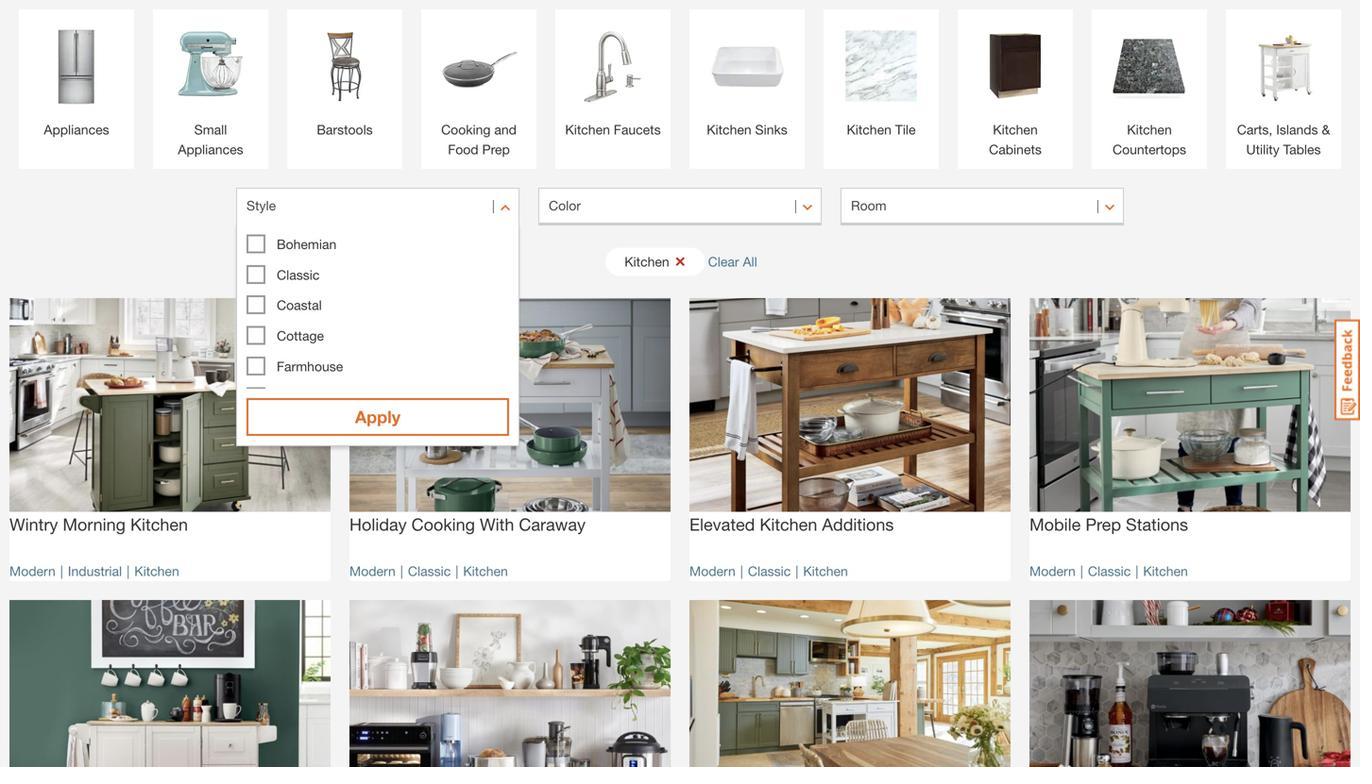 Task type: locate. For each thing, give the bounding box(es) containing it.
2 horizontal spatial modern | classic | kitchen
[[1030, 564, 1188, 579]]

kitchen inside kitchen cabinets
[[993, 122, 1038, 137]]

| down mobile
[[1080, 564, 1083, 579]]

kitchen link down wintry morning kitchen 'link'
[[134, 564, 179, 579]]

4 modern from the left
[[1030, 564, 1076, 579]]

stretchy image image
[[9, 298, 331, 513], [350, 298, 671, 513], [690, 298, 1011, 513], [1030, 298, 1351, 513], [9, 601, 331, 768], [350, 601, 671, 768], [690, 601, 1011, 768], [1030, 601, 1351, 768]]

modern | classic | kitchen down mobile prep stations
[[1030, 564, 1188, 579]]

1 classic link from the left
[[408, 564, 451, 579]]

1 horizontal spatial prep
[[1086, 515, 1121, 535]]

clear
[[708, 254, 739, 270]]

7 | from the left
[[1080, 564, 1083, 579]]

kitchen sinks
[[707, 122, 788, 137]]

kitchen up cabinets in the top of the page
[[993, 122, 1038, 137]]

kitchen link for additions
[[803, 564, 848, 579]]

kitchen up countertops
[[1127, 122, 1172, 137]]

1 horizontal spatial appliances
[[178, 142, 243, 157]]

2 | from the left
[[127, 564, 130, 579]]

room
[[851, 198, 887, 213]]

0 vertical spatial prep
[[482, 142, 510, 157]]

caraway
[[519, 515, 586, 535]]

2 modern from the left
[[350, 564, 396, 579]]

kitchen link
[[134, 564, 179, 579], [463, 564, 508, 579], [803, 564, 848, 579], [1143, 564, 1188, 579]]

kitchen tile image
[[833, 19, 929, 115]]

modern link down mobile
[[1030, 564, 1076, 579]]

countertops
[[1113, 142, 1186, 157]]

farmhouse
[[277, 359, 343, 374]]

1 horizontal spatial classic link
[[748, 564, 791, 579]]

kitchen down mobile prep stations link
[[1143, 564, 1188, 579]]

1 horizontal spatial modern | classic | kitchen
[[690, 564, 848, 579]]

classic down mobile prep stations
[[1088, 564, 1131, 579]]

industrial
[[68, 564, 122, 579]]

classic link
[[408, 564, 451, 579], [748, 564, 791, 579], [1088, 564, 1131, 579]]

kitchen link for kitchen
[[134, 564, 179, 579]]

kitchen inside button
[[625, 254, 669, 270]]

utility
[[1246, 142, 1280, 157]]

cooking up food
[[441, 122, 491, 137]]

color
[[549, 198, 581, 213]]

appliances
[[44, 122, 109, 137], [178, 142, 243, 157]]

morning
[[63, 515, 126, 535]]

modern | classic | kitchen for kitchen
[[690, 564, 848, 579]]

modern | classic | kitchen down the elevated kitchen additions
[[690, 564, 848, 579]]

appliances down small
[[178, 142, 243, 157]]

and
[[494, 122, 517, 137]]

cooking and food prep
[[441, 122, 517, 157]]

kitchen down elevated kitchen additions link
[[803, 564, 848, 579]]

classic link down the elevated kitchen additions
[[748, 564, 791, 579]]

1 vertical spatial appliances
[[178, 142, 243, 157]]

kitchen countertops link
[[1101, 19, 1198, 160]]

modern down mobile
[[1030, 564, 1076, 579]]

3 kitchen link from the left
[[803, 564, 848, 579]]

| down the elevated kitchen additions
[[796, 564, 799, 579]]

modern down elevated
[[690, 564, 736, 579]]

cooking left with
[[412, 515, 475, 535]]

barstools image
[[297, 19, 393, 115]]

1 modern link from the left
[[9, 564, 55, 579]]

modern down holiday
[[350, 564, 396, 579]]

0 vertical spatial appliances
[[44, 122, 109, 137]]

kitchen faucets
[[565, 122, 661, 137]]

prep right mobile
[[1086, 515, 1121, 535]]

0 horizontal spatial prep
[[482, 142, 510, 157]]

mobile
[[1030, 515, 1081, 535]]

style
[[247, 198, 276, 213]]

modern link down elevated
[[690, 564, 736, 579]]

4 | from the left
[[456, 564, 458, 579]]

0 horizontal spatial classic link
[[408, 564, 451, 579]]

| down holiday
[[400, 564, 403, 579]]

sinks
[[755, 122, 788, 137]]

4 modern link from the left
[[1030, 564, 1076, 579]]

1 modern | classic | kitchen from the left
[[350, 564, 508, 579]]

kitchen right morning on the left of page
[[130, 515, 188, 535]]

clear all
[[708, 254, 757, 270]]

2 classic link from the left
[[748, 564, 791, 579]]

kitchen
[[565, 122, 610, 137], [707, 122, 752, 137], [847, 122, 892, 137], [993, 122, 1038, 137], [1127, 122, 1172, 137], [625, 254, 669, 270], [130, 515, 188, 535], [760, 515, 817, 535], [134, 564, 179, 579], [463, 564, 508, 579], [803, 564, 848, 579], [1143, 564, 1188, 579]]

kitchen button
[[606, 248, 705, 276]]

classic link down holiday cooking with caraway
[[408, 564, 451, 579]]

modern down wintry
[[9, 564, 55, 579]]

modern link down holiday
[[350, 564, 396, 579]]

small appliances image
[[162, 19, 259, 115]]

kitchen cabinets link
[[967, 19, 1064, 160]]

8 | from the left
[[1136, 564, 1139, 579]]

6 | from the left
[[796, 564, 799, 579]]

2 modern | classic | kitchen from the left
[[690, 564, 848, 579]]

modern link for holiday cooking with caraway
[[350, 564, 396, 579]]

| down elevated
[[740, 564, 743, 579]]

clear all button
[[708, 245, 757, 280]]

appliances inside small appliances link
[[178, 142, 243, 157]]

cooking and food prep image
[[431, 19, 527, 115]]

modern | classic | kitchen
[[350, 564, 508, 579], [690, 564, 848, 579], [1030, 564, 1188, 579]]

classic link down mobile prep stations
[[1088, 564, 1131, 579]]

with
[[480, 515, 514, 535]]

0 horizontal spatial appliances
[[44, 122, 109, 137]]

3 modern link from the left
[[690, 564, 736, 579]]

3 modern from the left
[[690, 564, 736, 579]]

| right industrial
[[127, 564, 130, 579]]

carts, islands & utility tables image
[[1236, 19, 1332, 115]]

classic down holiday cooking with caraway
[[408, 564, 451, 579]]

kitchen link down mobile prep stations link
[[1143, 564, 1188, 579]]

bohemian
[[277, 237, 337, 252]]

cooking inside cooking and food prep
[[441, 122, 491, 137]]

2 modern link from the left
[[350, 564, 396, 579]]

| down holiday cooking with caraway
[[456, 564, 458, 579]]

tile
[[895, 122, 916, 137]]

prep down and
[[482, 142, 510, 157]]

|
[[60, 564, 63, 579], [127, 564, 130, 579], [400, 564, 403, 579], [456, 564, 458, 579], [740, 564, 743, 579], [796, 564, 799, 579], [1080, 564, 1083, 579], [1136, 564, 1139, 579]]

modern link
[[9, 564, 55, 579], [350, 564, 396, 579], [690, 564, 736, 579], [1030, 564, 1076, 579]]

kitchen countertops image
[[1101, 19, 1198, 115]]

modern | classic | kitchen down holiday cooking with caraway
[[350, 564, 508, 579]]

3 classic link from the left
[[1088, 564, 1131, 579]]

modern link down wintry
[[9, 564, 55, 579]]

modern link for mobile prep stations
[[1030, 564, 1076, 579]]

classic
[[277, 267, 320, 283], [408, 564, 451, 579], [748, 564, 791, 579], [1088, 564, 1131, 579]]

barstools link
[[297, 19, 393, 140]]

&
[[1322, 122, 1330, 137]]

all
[[743, 254, 757, 270]]

kitchen cabinets
[[989, 122, 1042, 157]]

kitchen link down holiday cooking with caraway link
[[463, 564, 508, 579]]

kitchen down the color button
[[625, 254, 669, 270]]

0 horizontal spatial modern | classic | kitchen
[[350, 564, 508, 579]]

cottage
[[277, 328, 324, 344]]

holiday
[[350, 515, 407, 535]]

classic down the elevated kitchen additions
[[748, 564, 791, 579]]

food
[[448, 142, 479, 157]]

2 horizontal spatial classic link
[[1088, 564, 1131, 579]]

3 modern | classic | kitchen from the left
[[1030, 564, 1188, 579]]

modern
[[9, 564, 55, 579], [350, 564, 396, 579], [690, 564, 736, 579], [1030, 564, 1076, 579]]

cabinets
[[989, 142, 1042, 157]]

kitchen link down elevated kitchen additions link
[[803, 564, 848, 579]]

wintry
[[9, 515, 58, 535]]

1 modern from the left
[[9, 564, 55, 579]]

classic link for prep
[[1088, 564, 1131, 579]]

modern for wintry
[[9, 564, 55, 579]]

kitchen cabinets image
[[967, 19, 1064, 115]]

2 kitchen link from the left
[[463, 564, 508, 579]]

| left industrial
[[60, 564, 63, 579]]

appliances down appliances image
[[44, 122, 109, 137]]

1 kitchen link from the left
[[134, 564, 179, 579]]

| down stations
[[1136, 564, 1139, 579]]

0 vertical spatial cooking
[[441, 122, 491, 137]]

cooking
[[441, 122, 491, 137], [412, 515, 475, 535]]

4 kitchen link from the left
[[1143, 564, 1188, 579]]

1 vertical spatial cooking
[[412, 515, 475, 535]]

prep
[[482, 142, 510, 157], [1086, 515, 1121, 535]]



Task type: describe. For each thing, give the bounding box(es) containing it.
apply
[[355, 407, 401, 427]]

kitchen tile link
[[833, 19, 929, 140]]

kitchen left faucets
[[565, 122, 610, 137]]

tables
[[1283, 142, 1321, 157]]

islands
[[1276, 122, 1318, 137]]

kitchen tile
[[847, 122, 916, 137]]

elevated kitchen additions
[[690, 515, 894, 535]]

small appliances link
[[162, 19, 259, 160]]

kitchen left tile
[[847, 122, 892, 137]]

room button
[[841, 188, 1124, 226]]

holiday cooking with caraway link
[[350, 513, 671, 553]]

elevated
[[690, 515, 755, 535]]

kitchen right elevated
[[760, 515, 817, 535]]

mobile prep stations link
[[1030, 513, 1351, 553]]

kitchen faucets image
[[565, 19, 661, 115]]

modern | industrial | kitchen
[[9, 564, 179, 579]]

barstools
[[317, 122, 373, 137]]

additions
[[822, 515, 894, 535]]

modern for mobile
[[1030, 564, 1076, 579]]

small
[[194, 122, 227, 137]]

kitchen down holiday cooking with caraway link
[[463, 564, 508, 579]]

holiday cooking with caraway
[[350, 515, 586, 535]]

kitchen inside 'kitchen countertops'
[[1127, 122, 1172, 137]]

wintry morning kitchen
[[9, 515, 188, 535]]

color button
[[538, 188, 822, 226]]

feedback link image
[[1335, 319, 1360, 421]]

classic up coastal
[[277, 267, 320, 283]]

carts, islands & utility tables link
[[1236, 19, 1332, 160]]

cooking and food prep link
[[431, 19, 527, 160]]

modern for holiday
[[350, 564, 396, 579]]

classic link for kitchen
[[748, 564, 791, 579]]

kitchen down wintry morning kitchen 'link'
[[134, 564, 179, 579]]

classic for elevated kitchen additions
[[748, 564, 791, 579]]

modern link for wintry morning kitchen
[[9, 564, 55, 579]]

kitchen faucets link
[[565, 19, 661, 140]]

3 | from the left
[[400, 564, 403, 579]]

elevated kitchen additions link
[[690, 513, 1011, 553]]

mobile prep stations
[[1030, 515, 1188, 535]]

1 vertical spatial prep
[[1086, 515, 1121, 535]]

modern for elevated
[[690, 564, 736, 579]]

glam
[[277, 389, 308, 405]]

kitchen countertops
[[1113, 122, 1186, 157]]

modern | classic | kitchen for prep
[[1030, 564, 1188, 579]]

classic link for cooking
[[408, 564, 451, 579]]

modern link for elevated kitchen additions
[[690, 564, 736, 579]]

appliances inside "appliances" link
[[44, 122, 109, 137]]

kitchen sinks link
[[699, 19, 795, 140]]

classic for holiday cooking with caraway
[[408, 564, 451, 579]]

carts, islands & utility tables
[[1237, 122, 1330, 157]]

carts,
[[1237, 122, 1273, 137]]

kitchen left 'sinks' at the top right of the page
[[707, 122, 752, 137]]

prep inside cooking and food prep
[[482, 142, 510, 157]]

1 | from the left
[[60, 564, 63, 579]]

classic for mobile prep stations
[[1088, 564, 1131, 579]]

5 | from the left
[[740, 564, 743, 579]]

modern | classic | kitchen for cooking
[[350, 564, 508, 579]]

industrial link
[[68, 564, 122, 579]]

faucets
[[614, 122, 661, 137]]

kitchen sinks image
[[699, 19, 795, 115]]

small appliances
[[178, 122, 243, 157]]

kitchen link for stations
[[1143, 564, 1188, 579]]

appliances link
[[28, 19, 125, 140]]

wintry morning kitchen link
[[9, 513, 331, 553]]

coastal
[[277, 298, 322, 313]]

stations
[[1126, 515, 1188, 535]]

kitchen link for with
[[463, 564, 508, 579]]

appliances image
[[28, 19, 125, 115]]

apply button
[[247, 399, 509, 436]]



Task type: vqa. For each thing, say whether or not it's contained in the screenshot.
'N Baton Rouge' at the top of page
no



